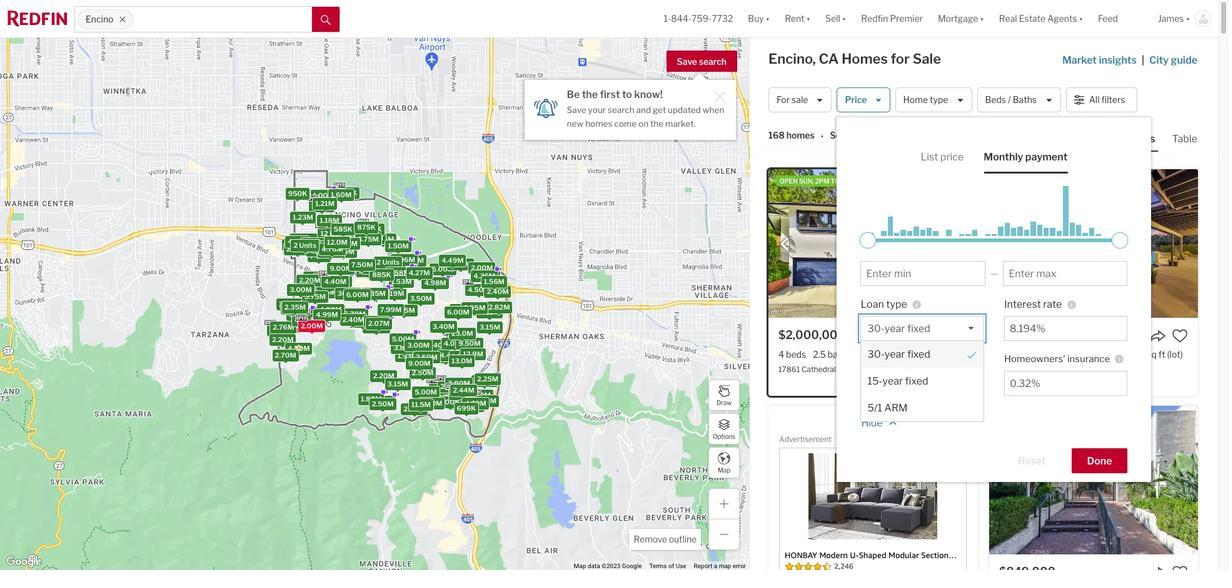 Task type: locate. For each thing, give the bounding box(es) containing it.
1 horizontal spatial 1.60m
[[451, 390, 472, 399]]

7.79m
[[474, 377, 495, 386]]

dr,
[[1052, 365, 1062, 375]]

2 horizontal spatial ca
[[1090, 365, 1101, 375]]

0 horizontal spatial 4
[[779, 350, 784, 360]]

down
[[861, 354, 888, 366]]

2 beds from the left
[[1007, 350, 1027, 360]]

0 vertical spatial 3.10m
[[337, 240, 357, 248]]

3.00m left 2.93m
[[370, 398, 393, 407]]

beds up 17861
[[786, 350, 806, 360]]

real
[[999, 13, 1017, 24]]

1 horizontal spatial (lot)
[[1167, 350, 1183, 360]]

1 horizontal spatial beds
[[1007, 350, 1027, 360]]

11.5m up 23.0m
[[452, 306, 471, 314]]

0 horizontal spatial 7.50m
[[351, 261, 373, 269]]

5 ▾ from the left
[[1079, 13, 1083, 24]]

17861 cathedral pl, encino, ca 91316
[[779, 365, 908, 375]]

0 vertical spatial homes
[[585, 119, 613, 129]]

2.40m down 1.56m
[[487, 288, 508, 297]]

4 up 17861
[[779, 350, 784, 360]]

▾ inside rent ▾ dropdown button
[[806, 13, 811, 24]]

save your search and get updated when new homes come on the market.
[[567, 105, 724, 129]]

1 vertical spatial favorite button checkbox
[[1172, 565, 1188, 571]]

91316
[[887, 365, 908, 375]]

2.90m
[[332, 248, 354, 256]]

ft up 91436
[[1109, 350, 1116, 360]]

photo of 17861 cathedral pl, encino, ca 91316 image
[[769, 169, 977, 318]]

3.10m down 585k
[[337, 240, 357, 248]]

(lot) right acre
[[950, 350, 965, 360]]

1 horizontal spatial 11.5m
[[452, 306, 471, 314]]

1 beds from the left
[[786, 350, 806, 360]]

2 4 from the left
[[1034, 350, 1040, 360]]

5.50m down the 12.0m on the left of page
[[320, 247, 342, 256]]

3.00m up 1.93m
[[407, 341, 429, 350]]

▾ right sell
[[842, 13, 846, 24]]

insurance
[[1067, 354, 1110, 365]]

3.00m down 2.44m
[[439, 399, 461, 407]]

ca down the "insurance"
[[1090, 365, 1101, 375]]

1.60m
[[330, 191, 351, 199], [451, 390, 472, 399]]

1 4 from the left
[[779, 350, 784, 360]]

▾ inside mortgage ▾ dropdown button
[[980, 13, 984, 24]]

type right loan
[[886, 299, 907, 311]]

1.93m
[[397, 352, 418, 361]]

0 horizontal spatial 5.50m
[[320, 247, 342, 256]]

▾ right rent
[[806, 13, 811, 24]]

6 ▾ from the left
[[1186, 13, 1190, 24]]

None search field
[[133, 7, 312, 32]]

price
[[940, 151, 964, 163]]

3.50m down 3.19m
[[314, 289, 336, 297]]

1 ▾ from the left
[[766, 13, 770, 24]]

2.70m down 3.25m
[[275, 351, 296, 360]]

2.20m down 3.25m
[[272, 336, 293, 344]]

1 vertical spatial the
[[650, 119, 664, 129]]

3.40m up 4.45m
[[427, 342, 449, 350]]

ca inside 16551 calneva dr, encino, ca 91436 ameriway realty
[[1090, 365, 1101, 375]]

4.15m down the 875k
[[362, 234, 383, 242]]

search inside save search button
[[699, 56, 727, 67]]

2.20m up the 1.80m on the left bottom of the page
[[373, 372, 394, 381]]

1 vertical spatial save
[[567, 105, 586, 115]]

9.00m up 3.19m
[[329, 265, 352, 273]]

2 ft from the left
[[1109, 350, 1116, 360]]

list box
[[861, 316, 984, 423], [944, 371, 984, 396]]

1 horizontal spatial save
[[677, 56, 697, 67]]

1 horizontal spatial payment
[[1025, 151, 1068, 163]]

beds
[[985, 95, 1006, 105]]

899k
[[303, 240, 322, 248]]

0 horizontal spatial 2.20m
[[272, 336, 293, 344]]

save inside button
[[677, 56, 697, 67]]

type for home type
[[930, 95, 948, 105]]

0 horizontal spatial sq
[[884, 350, 893, 360]]

2.93m
[[403, 405, 425, 414]]

save down 844-
[[677, 56, 697, 67]]

terms of use
[[649, 564, 686, 570]]

1.85m
[[311, 202, 332, 211]]

2 vertical spatial 2.00m
[[300, 322, 323, 331]]

market.
[[665, 119, 696, 129]]

0 horizontal spatial favorite button image
[[951, 328, 967, 345]]

3 ▾ from the left
[[842, 13, 846, 24]]

down payment
[[861, 354, 931, 366]]

1.60m up 1.85m
[[330, 191, 351, 199]]

ca left homes
[[819, 51, 839, 67]]

on
[[639, 119, 649, 129]]

table
[[1172, 133, 1198, 145]]

save inside save your search and get updated when new homes come on the market.
[[567, 105, 586, 115]]

2.00m up 1.56m
[[471, 264, 493, 272]]

sq for $2,930,000
[[1098, 350, 1108, 360]]

be the first to know! dialog
[[524, 73, 736, 140]]

baths for $2,930,000
[[1041, 350, 1064, 360]]

$2,930,000
[[999, 329, 1066, 342]]

9,271
[[1123, 350, 1145, 360]]

year up 91316
[[885, 349, 905, 361]]

1 vertical spatial 2.20m
[[272, 336, 293, 344]]

5.00m
[[319, 245, 342, 254], [432, 265, 454, 274], [392, 335, 414, 344], [434, 353, 457, 362], [414, 388, 437, 397]]

2 sq from the left
[[1098, 350, 1108, 360]]

0 vertical spatial save
[[677, 56, 697, 67]]

(lot) down favorite button image
[[1167, 350, 1183, 360]]

9,271 sq ft (lot)
[[1123, 350, 1183, 360]]

3.00m down 13.0m
[[448, 380, 470, 388]]

6.00m up 5.70m
[[346, 291, 368, 300]]

0 vertical spatial search
[[699, 56, 727, 67]]

1 horizontal spatial map
[[718, 467, 730, 474]]

0 horizontal spatial 6.00m
[[346, 291, 368, 300]]

homes inside 168 homes • sort
[[787, 130, 815, 141]]

1 baths from the left
[[828, 350, 851, 360]]

11.5m
[[452, 306, 471, 314], [411, 401, 430, 409]]

favorite button checkbox
[[951, 328, 967, 345], [1172, 565, 1188, 571]]

type inside home type button
[[930, 95, 948, 105]]

encino, down the "insurance"
[[1063, 365, 1089, 375]]

▾ for james ▾
[[1186, 13, 1190, 24]]

0 horizontal spatial search
[[608, 105, 635, 115]]

4.50m down 7.99m
[[366, 318, 388, 327]]

1 vertical spatial type
[[886, 299, 907, 311]]

search up the come
[[608, 105, 635, 115]]

search down the 7732
[[699, 56, 727, 67]]

2.60m down 1.95m
[[415, 353, 437, 362]]

2 horizontal spatial encino,
[[1063, 365, 1089, 375]]

2.20m up 5.75m
[[299, 277, 320, 285]]

0 horizontal spatial beds
[[786, 350, 806, 360]]

800k
[[362, 225, 382, 234]]

hide
[[861, 418, 883, 430]]

2.50m down '3.30m'
[[283, 323, 304, 332]]

▾ inside sell ▾ dropdown button
[[842, 13, 846, 24]]

©2023
[[602, 564, 621, 570]]

3.80m left 3.58m
[[364, 264, 386, 273]]

7.50m up 885k
[[351, 261, 373, 269]]

1 horizontal spatial 7.50m
[[420, 399, 442, 408]]

baths up pl,
[[828, 350, 851, 360]]

ft up 91316
[[895, 350, 902, 360]]

2
[[292, 235, 296, 244], [314, 237, 318, 246], [284, 241, 288, 250], [293, 242, 297, 250], [286, 245, 290, 254], [376, 258, 381, 267]]

1 vertical spatial homes
[[787, 130, 815, 141]]

maximum price slider
[[1112, 233, 1128, 249]]

0 horizontal spatial 3.80m
[[364, 264, 386, 273]]

5.50m
[[320, 247, 342, 256], [358, 267, 380, 276]]

1 horizontal spatial 4
[[1034, 350, 1040, 360]]

redfin
[[861, 13, 888, 24]]

new
[[567, 119, 584, 129]]

filters
[[1102, 95, 1125, 105]]

1 horizontal spatial the
[[650, 119, 664, 129]]

monthly payment
[[984, 151, 1068, 163]]

homes
[[842, 51, 888, 67]]

real estate agents ▾ button
[[992, 0, 1091, 38]]

feed button
[[1091, 0, 1151, 38]]

2 units
[[292, 235, 315, 244], [314, 237, 337, 246], [284, 241, 307, 250], [293, 242, 316, 250], [286, 245, 309, 254], [376, 258, 399, 267]]

1 horizontal spatial 5.50m
[[358, 267, 380, 276]]

2 horizontal spatial 2.20m
[[373, 372, 394, 381]]

3.10m up 10.9m
[[431, 385, 452, 393]]

0 vertical spatial 3.40m
[[432, 323, 454, 332]]

map down "options" at the bottom right
[[718, 467, 730, 474]]

4 ▾ from the left
[[980, 13, 984, 24]]

0 horizontal spatial the
[[582, 89, 598, 101]]

1.80m
[[361, 395, 381, 404]]

sq up 91436
[[1098, 350, 1108, 360]]

0 horizontal spatial save
[[567, 105, 586, 115]]

1 vertical spatial 11.5m
[[411, 401, 430, 409]]

2.40m left 2.07m
[[342, 316, 364, 324]]

1 horizontal spatial 2.20m
[[299, 277, 320, 285]]

1.56m
[[484, 278, 504, 286]]

2 horizontal spatial 3.50m
[[410, 295, 432, 303]]

1 horizontal spatial favorite button image
[[1172, 565, 1188, 571]]

15-year fixed
[[868, 376, 928, 388]]

0 vertical spatial 30-year fixed
[[868, 323, 931, 335]]

terms
[[649, 564, 667, 570]]

favorite button image
[[951, 328, 967, 345], [1172, 565, 1188, 571]]

1 horizontal spatial baths
[[1041, 350, 1064, 360]]

0 vertical spatial 9.00m
[[329, 265, 352, 273]]

3.15m down 7.28m
[[479, 323, 500, 332]]

4.98m
[[424, 279, 446, 288]]

market insights | city guide
[[1062, 54, 1198, 66]]

0 horizontal spatial baths
[[828, 350, 851, 360]]

5.70m
[[344, 310, 365, 319]]

0 vertical spatial favorite button checkbox
[[951, 328, 967, 345]]

2 ▾ from the left
[[806, 13, 811, 24]]

payment up 15-year fixed
[[890, 354, 931, 366]]

monthly
[[984, 151, 1023, 163]]

type right home
[[930, 95, 948, 105]]

map inside button
[[718, 467, 730, 474]]

0 vertical spatial 11.5m
[[452, 306, 471, 314]]

6.00m up 23.0m
[[447, 308, 469, 317]]

beds for $2,930,000
[[1007, 350, 1027, 360]]

▾ right james
[[1186, 13, 1190, 24]]

1 vertical spatial 30-year fixed
[[868, 349, 931, 361]]

1 sq from the left
[[884, 350, 893, 360]]

▾ right the buy
[[766, 13, 770, 24]]

beds / baths
[[985, 95, 1037, 105]]

encino, for 17861
[[848, 365, 873, 375]]

2.50m left 2.93m
[[372, 400, 393, 409]]

2 horizontal spatial sq
[[1147, 350, 1157, 360]]

ca for 17861
[[875, 365, 885, 375]]

2.20m
[[299, 277, 320, 285], [272, 336, 293, 344], [373, 372, 394, 381]]

save up new
[[567, 105, 586, 115]]

2.5
[[813, 350, 826, 360]]

7.50m left 699k at the bottom of the page
[[420, 399, 442, 408]]

4 up calneva
[[1034, 350, 1040, 360]]

3.15m down 1.93m
[[387, 380, 408, 389]]

4.15m
[[362, 234, 383, 242], [366, 290, 386, 299]]

1 horizontal spatial 4.40m
[[451, 400, 473, 408]]

2.40m
[[487, 288, 508, 297], [342, 316, 364, 324]]

agents
[[1048, 13, 1077, 24]]

1 horizontal spatial 6.00m
[[447, 308, 469, 317]]

849k
[[302, 240, 321, 249]]

3 ft from the left
[[1159, 350, 1165, 360]]

0 horizontal spatial type
[[886, 299, 907, 311]]

ad region
[[779, 448, 967, 571]]

dialog
[[837, 118, 1152, 483], [861, 341, 984, 423]]

sq right 9,271
[[1147, 350, 1157, 360]]

3,365
[[1071, 350, 1096, 360]]

2.00m up '3.30m'
[[279, 300, 301, 309]]

homes down your
[[585, 119, 613, 129]]

30-year fixed up 91316
[[868, 349, 931, 361]]

sq up 91316
[[884, 350, 893, 360]]

1 vertical spatial 3.80m
[[393, 344, 415, 353]]

map for map data ©2023 google
[[574, 564, 586, 570]]

91436
[[1102, 365, 1125, 375]]

Enter max text field
[[1009, 268, 1122, 280]]

james
[[1158, 13, 1184, 24]]

1 vertical spatial 4.15m
[[366, 290, 386, 299]]

homes left •
[[787, 130, 815, 141]]

4.40m down 2.44m
[[451, 400, 473, 408]]

0 vertical spatial 30-
[[868, 323, 885, 335]]

0 horizontal spatial ft
[[895, 350, 902, 360]]

1 horizontal spatial ft
[[1109, 350, 1116, 360]]

▾ inside the real estate agents ▾ link
[[1079, 13, 1083, 24]]

1 vertical spatial 9.00m
[[408, 359, 430, 368]]

2.00m down '3.30m'
[[300, 322, 323, 331]]

5.50m up 9.35m
[[358, 267, 380, 276]]

1 horizontal spatial type
[[930, 95, 948, 105]]

3.40m up 4.00m
[[432, 323, 454, 332]]

4.40m up 30.0m
[[324, 277, 346, 286]]

favorite button image for the right favorite button option
[[1172, 565, 1188, 571]]

ft right 9,271
[[1159, 350, 1165, 360]]

payment for monthly payment
[[1025, 151, 1068, 163]]

year down 91316
[[883, 376, 903, 388]]

0 horizontal spatial 9.00m
[[329, 265, 352, 273]]

insights
[[1099, 54, 1137, 66]]

1 ft from the left
[[895, 350, 902, 360]]

the right "be"
[[582, 89, 598, 101]]

2,338 sq ft
[[858, 350, 902, 360]]

1.60m up 699k at the bottom of the page
[[451, 390, 472, 399]]

▾ for buy ▾
[[766, 13, 770, 24]]

30-year fixed element
[[861, 341, 984, 368]]

ca up the 15-
[[875, 365, 885, 375]]

save
[[677, 56, 697, 67], [567, 105, 586, 115]]

3.89m
[[352, 318, 374, 327]]

sell ▾ button
[[818, 0, 854, 38]]

2 baths from the left
[[1041, 350, 1064, 360]]

1 vertical spatial year
[[885, 349, 905, 361]]

1 vertical spatial 4.40m
[[451, 400, 473, 408]]

use
[[676, 564, 686, 570]]

of
[[669, 564, 674, 570]]

save search
[[677, 56, 727, 67]]

2 30- from the top
[[868, 349, 885, 361]]

0 vertical spatial 4.70m
[[321, 245, 343, 254]]

0 vertical spatial 1.60m
[[330, 191, 351, 199]]

1 vertical spatial 1.60m
[[451, 390, 472, 399]]

0 horizontal spatial favorite button checkbox
[[951, 328, 967, 345]]

1 vertical spatial 7.50m
[[420, 399, 442, 408]]

4.50m down "4.35m"
[[468, 286, 490, 295]]

2.70m down 2.44m
[[460, 402, 482, 411]]

972k
[[339, 189, 357, 198]]

▾ inside buy ▾ dropdown button
[[766, 13, 770, 24]]

estate
[[1019, 13, 1046, 24]]

1 vertical spatial payment
[[890, 354, 931, 366]]

1 vertical spatial search
[[608, 105, 635, 115]]

4.70m
[[321, 245, 343, 254], [448, 337, 470, 346]]

1.00m
[[313, 191, 334, 200]]

a
[[714, 564, 717, 570]]

encino, down rent
[[769, 51, 816, 67]]

2.60m up 699k at the bottom of the page
[[440, 383, 462, 391]]

1 horizontal spatial 2.60m
[[440, 383, 462, 391]]

  text field
[[1010, 323, 1122, 335], [866, 378, 939, 390], [1010, 378, 1122, 390]]

the inside save your search and get updated when new homes come on the market.
[[650, 119, 664, 129]]

4.15m down 885k
[[366, 290, 386, 299]]

beds right 5
[[1007, 350, 1027, 360]]

▾ for sell ▾
[[842, 13, 846, 24]]

  text field down dr,
[[1010, 378, 1122, 390]]

map
[[718, 467, 730, 474], [574, 564, 586, 570]]

ft
[[895, 350, 902, 360], [1109, 350, 1116, 360], [1159, 350, 1165, 360]]

30-year fixed down loan type
[[868, 323, 931, 335]]

2.35m
[[284, 303, 306, 312]]

the right on
[[650, 119, 664, 129]]

open sun, 2pm to 5pm
[[780, 178, 855, 185]]

3.80m down 5.95m
[[393, 344, 415, 353]]

photos button
[[1119, 133, 1170, 152]]

0 horizontal spatial map
[[574, 564, 586, 570]]

year down loan type
[[885, 323, 905, 335]]

1 vertical spatial favorite button image
[[1172, 565, 1188, 571]]

favorite button image for leftmost favorite button option
[[951, 328, 967, 345]]

0 vertical spatial 3.80m
[[364, 264, 386, 273]]

17861
[[779, 365, 800, 375]]

0 vertical spatial year
[[885, 323, 905, 335]]

payment right monthly
[[1025, 151, 1068, 163]]

9.00m left 4.45m
[[408, 359, 430, 368]]

1 horizontal spatial sq
[[1098, 350, 1108, 360]]

data
[[588, 564, 600, 570]]

9.35m
[[364, 289, 385, 298]]

guide
[[1171, 54, 1198, 66]]

1 horizontal spatial favorite button checkbox
[[1172, 565, 1188, 571]]

encino, inside 16551 calneva dr, encino, ca 91436 ameriway realty
[[1063, 365, 1089, 375]]

know!
[[634, 89, 663, 101]]

units
[[329, 230, 347, 239], [297, 235, 315, 244], [320, 237, 337, 246], [290, 241, 307, 250], [299, 242, 316, 250], [292, 245, 309, 254], [382, 258, 399, 267]]

3 sq from the left
[[1147, 350, 1157, 360]]

375k
[[306, 243, 325, 252]]

sell ▾
[[826, 13, 846, 24]]

encino, for 16551
[[1063, 365, 1089, 375]]

0 vertical spatial favorite button image
[[951, 328, 967, 345]]

0 horizontal spatial 1.60m
[[330, 191, 351, 199]]

3.50m down the 875k
[[342, 233, 364, 242]]

remove encino image
[[119, 16, 126, 23]]

3.15m down 4.80m
[[304, 316, 324, 325]]

11.5m left 699k at the bottom of the page
[[411, 401, 430, 409]]

1 vertical spatial map
[[574, 564, 586, 570]]

3.40m down 2.44m
[[463, 397, 485, 406]]

1 horizontal spatial search
[[699, 56, 727, 67]]

photos
[[1121, 133, 1155, 145]]

ft for $2,930,000
[[1109, 350, 1116, 360]]

payment for down payment
[[890, 354, 931, 366]]

300k
[[298, 242, 317, 250]]

ca for 16551
[[1090, 365, 1101, 375]]

1 horizontal spatial encino,
[[848, 365, 873, 375]]

2 vertical spatial year
[[883, 376, 903, 388]]

3.00m up 2.35m
[[289, 286, 312, 295]]

error
[[733, 564, 746, 570]]

sq for $2,000,000
[[884, 350, 893, 360]]

baths up dr,
[[1041, 350, 1064, 360]]

  text field for interest rate
[[1010, 323, 1122, 335]]

map left the "data" at the bottom of the page
[[574, 564, 586, 570]]

mortgage ▾ button
[[938, 0, 984, 38]]

encino, down 2,338
[[848, 365, 873, 375]]

0 vertical spatial 5.50m
[[320, 247, 342, 256]]

4.50m down 3.25m
[[287, 344, 310, 353]]

3.50m up 5.95m
[[410, 295, 432, 303]]

  text field down rate
[[1010, 323, 1122, 335]]

baths for $2,000,000
[[828, 350, 851, 360]]



Task type: vqa. For each thing, say whether or not it's contained in the screenshot.
12
yes



Task type: describe. For each thing, give the bounding box(es) containing it.
city
[[1149, 54, 1169, 66]]

mortgage
[[938, 13, 978, 24]]

875k
[[357, 223, 375, 232]]

3.19m
[[328, 277, 349, 286]]

2 30-year fixed from the top
[[868, 349, 931, 361]]

1 vertical spatial 2.40m
[[342, 316, 364, 324]]

2.5 baths
[[813, 350, 851, 360]]

homeowners' insurance
[[1004, 354, 1110, 365]]

options button
[[709, 414, 740, 445]]

for sale
[[777, 95, 808, 105]]

minimum price slider
[[860, 233, 876, 249]]

list price element
[[921, 141, 964, 174]]

0 vertical spatial 7.50m
[[351, 261, 373, 269]]

1-844-759-7732
[[664, 13, 733, 24]]

3.00m down 7.99m
[[365, 323, 387, 332]]

3.95m
[[449, 260, 471, 269]]

1 horizontal spatial 3.50m
[[342, 233, 364, 242]]

1 horizontal spatial 3.15m
[[387, 380, 408, 389]]

rent ▾ button
[[777, 0, 818, 38]]

5.75m
[[304, 292, 325, 301]]

12.0m
[[327, 238, 347, 247]]

realty
[[1035, 379, 1059, 387]]

3.75m
[[357, 235, 379, 244]]

4.00m
[[444, 339, 466, 348]]

  text field down 91316
[[866, 378, 939, 390]]

0 vertical spatial 4.15m
[[362, 234, 383, 242]]

homeowners'
[[1004, 354, 1065, 365]]

1.23m
[[292, 213, 313, 222]]

0 horizontal spatial 2.70m
[[275, 351, 296, 360]]

advertisement
[[779, 435, 832, 445]]

save for save search
[[677, 56, 697, 67]]

google
[[622, 564, 642, 570]]

7.28m
[[479, 308, 500, 317]]

2 vertical spatial 2.20m
[[373, 372, 394, 381]]

0 horizontal spatial 3.10m
[[337, 240, 357, 248]]

7732
[[712, 13, 733, 24]]

23.0m
[[451, 329, 473, 338]]

rent ▾
[[785, 13, 811, 24]]

2pm
[[815, 178, 830, 185]]

2.38m
[[402, 256, 424, 265]]

save search button
[[666, 51, 737, 72]]

home
[[903, 95, 928, 105]]

monthly payment element
[[984, 141, 1068, 174]]

favorite button checkbox
[[1172, 328, 1188, 345]]

dialog containing 30-year fixed
[[861, 341, 984, 423]]

15-
[[868, 376, 883, 388]]

updated
[[668, 105, 701, 115]]

google image
[[3, 555, 44, 571]]

search inside save your search and get updated when new homes come on the market.
[[608, 105, 635, 115]]

1 horizontal spatial 3.10m
[[431, 385, 452, 393]]

405k
[[308, 246, 327, 255]]

list price
[[921, 151, 964, 163]]

1 vertical spatial 3.40m
[[427, 342, 449, 350]]

james ▾
[[1158, 13, 1190, 24]]

1 vertical spatial 2.00m
[[279, 300, 301, 309]]

7.99m
[[380, 306, 401, 315]]

0 horizontal spatial 4.40m
[[324, 277, 346, 286]]

1-844-759-7732 link
[[664, 13, 733, 24]]

photo of 5333 zelzah ave #205, encino, ca 91316 image
[[989, 406, 1198, 555]]

1 horizontal spatial 3.80m
[[393, 344, 415, 353]]

next button image
[[955, 238, 967, 251]]

1.95m
[[433, 344, 454, 352]]

1 horizontal spatial 2.40m
[[487, 288, 508, 297]]

2 (lot) from the left
[[1167, 350, 1183, 360]]

your
[[588, 105, 606, 115]]

list box containing 30-year fixed
[[861, 316, 984, 423]]

10.9m
[[419, 400, 440, 409]]

499k
[[287, 238, 306, 247]]

2.50m down 7.79m
[[469, 391, 491, 400]]

options
[[713, 433, 735, 441]]

reset button
[[1003, 449, 1062, 474]]

submit search image
[[321, 15, 331, 25]]

1 vertical spatial 4.70m
[[448, 337, 470, 346]]

map for map
[[718, 467, 730, 474]]

photo of 16551 calneva dr, encino, ca 91436 image
[[989, 169, 1198, 318]]

save for save your search and get updated when new homes come on the market.
[[567, 105, 586, 115]]

homes inside save your search and get updated when new homes come on the market.
[[585, 119, 613, 129]]

0 vertical spatial 2.20m
[[299, 277, 320, 285]]

redfin premier button
[[854, 0, 931, 38]]

1.35m
[[311, 192, 332, 200]]

  text field for homeowners' insurance
[[1010, 378, 1122, 390]]

favorite button image
[[1172, 328, 1188, 345]]

0 horizontal spatial 2.60m
[[415, 353, 437, 362]]

0 horizontal spatial encino,
[[769, 51, 816, 67]]

2 vertical spatial 3.40m
[[463, 397, 485, 406]]

▾ for rent ▾
[[806, 13, 811, 24]]

mortgage ▾
[[938, 13, 984, 24]]

4 for 4 beds
[[779, 350, 784, 360]]

14.0m
[[452, 353, 473, 362]]

0 vertical spatial 6.00m
[[346, 291, 368, 300]]

table button
[[1170, 133, 1200, 151]]

ameriway
[[999, 379, 1034, 387]]

4.80m
[[319, 306, 341, 315]]

loan type
[[861, 299, 907, 311]]

13.0m
[[451, 357, 472, 366]]

ft for $2,000,000
[[895, 350, 902, 360]]

price button
[[837, 88, 890, 113]]

3.58m
[[388, 269, 410, 278]]

get
[[653, 105, 666, 115]]

2 vertical spatial fixed
[[905, 376, 928, 388]]

city guide link
[[1149, 53, 1200, 68]]

beds for $2,000,000
[[786, 350, 806, 360]]

1 horizontal spatial 9.00m
[[408, 359, 430, 368]]

type for loan type
[[886, 299, 907, 311]]

all
[[1089, 95, 1100, 105]]

buy ▾
[[748, 13, 770, 24]]

12 units
[[320, 230, 347, 239]]

0 horizontal spatial 3.50m
[[314, 289, 336, 297]]

rent ▾ button
[[785, 0, 811, 38]]

loan
[[861, 299, 884, 311]]

list
[[921, 151, 938, 163]]

4 baths
[[1034, 350, 1064, 360]]

home type button
[[895, 88, 972, 113]]

arm
[[884, 403, 908, 415]]

1 vertical spatial 6.00m
[[447, 308, 469, 317]]

585k
[[333, 225, 352, 234]]

encino
[[86, 14, 113, 25]]

1 vertical spatial 749k
[[310, 252, 328, 260]]

0 horizontal spatial 4.70m
[[321, 245, 343, 254]]

0 horizontal spatial ca
[[819, 51, 839, 67]]

2.95m
[[463, 304, 485, 313]]

30- inside '30-year fixed' element
[[868, 349, 885, 361]]

1 vertical spatial fixed
[[907, 349, 931, 361]]

all filters
[[1089, 95, 1125, 105]]

4 for 4 baths
[[1034, 350, 1040, 360]]

4.45m
[[440, 351, 462, 360]]

1 vertical spatial 5.50m
[[358, 267, 380, 276]]

1 horizontal spatial 2.70m
[[460, 402, 482, 411]]

3.20m
[[474, 397, 496, 406]]

1 vertical spatial 2.60m
[[440, 383, 462, 391]]

0 vertical spatial 2.00m
[[471, 264, 493, 272]]

4.27m
[[408, 269, 430, 278]]

cathedral
[[802, 365, 836, 375]]

and
[[636, 105, 651, 115]]

4.50m up 1.53m
[[390, 264, 412, 273]]

0 vertical spatial the
[[582, 89, 598, 101]]

buy
[[748, 13, 764, 24]]

0 vertical spatial fixed
[[907, 323, 931, 335]]

Enter min text field
[[866, 268, 980, 280]]

0 horizontal spatial 11.5m
[[411, 401, 430, 409]]

12.9m
[[463, 350, 483, 359]]

759-
[[692, 13, 712, 24]]

beds / baths button
[[977, 88, 1061, 113]]

1 30-year fixed from the top
[[868, 323, 931, 335]]

rate
[[1043, 299, 1062, 311]]

map region
[[0, 0, 800, 571]]

1 (lot) from the left
[[950, 350, 965, 360]]

168 homes • sort
[[769, 130, 848, 142]]

0 horizontal spatial 3.15m
[[304, 316, 324, 325]]

2 horizontal spatial 3.15m
[[479, 323, 500, 332]]

5
[[999, 350, 1005, 360]]

▾ for mortgage ▾
[[980, 13, 984, 24]]

$2,000,000
[[779, 329, 846, 342]]

3.30m
[[289, 311, 311, 320]]

0 vertical spatial 749k
[[312, 241, 330, 250]]

2.50m down 1.93m
[[412, 369, 433, 378]]

market
[[1062, 54, 1097, 66]]

home type
[[903, 95, 948, 105]]

dialog containing list price
[[837, 118, 1152, 483]]

1 30- from the top
[[868, 323, 885, 335]]

9.50m
[[458, 340, 480, 349]]

previous button image
[[779, 238, 791, 251]]



